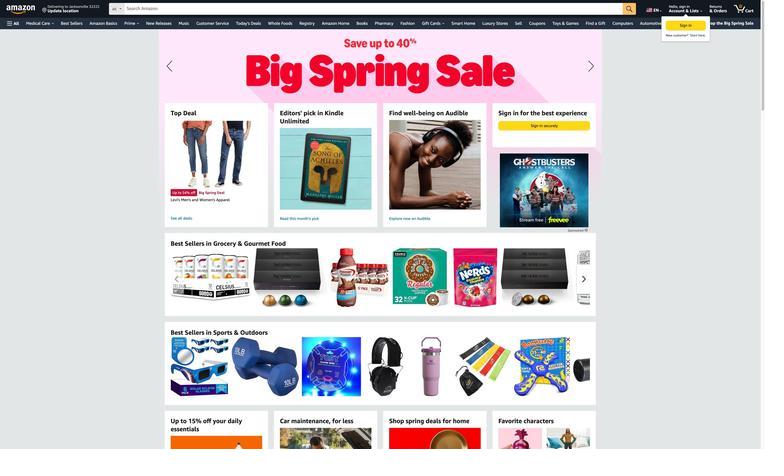 Task type: locate. For each thing, give the bounding box(es) containing it.
1 vertical spatial list
[[171, 338, 766, 397]]

0 vertical spatial list
[[171, 248, 766, 308]]

None submit
[[623, 3, 637, 15]]

nespresso capsules vertuoline, double espresso chiaro, medium roast coffee, 10 count (pack of 3) coffee pods, brews 2.7... image
[[501, 248, 575, 308]]

none submit inside search field
[[623, 3, 637, 15]]

list
[[171, 248, 766, 308], [171, 338, 766, 397]]

solar eclipse glasses approved 2024, (5 pack) ce and iso certified solar eclipse observation glasses, safe shades for... image
[[171, 338, 229, 397]]

navigation navigation
[[0, 0, 761, 44]]

nespresso capsules vertuoline, medium and dark roast coffee, variety pack, stormio, odacio, melozio, 30 count, brews... image
[[254, 248, 328, 308]]

nerds gummy clusters candy, rainbow, resealable 8 ounce bag image
[[454, 248, 498, 308]]

carousel next slide image
[[583, 276, 587, 283]]

fit simplify resistance loop exercise bands with instruction guide and carry bag, set of 5 image
[[456, 338, 512, 397]]

carousel previous slide image
[[175, 276, 179, 283]]

main content
[[0, 29, 766, 450]]

celsius assorted flavors official variety pack, functional essential energy drinks, 12 fl oz (pack of 12) image
[[171, 254, 251, 302]]

None search field
[[109, 3, 637, 15]]

levi's men's and women's apparel image
[[182, 120, 252, 188]]

1 list from the top
[[171, 248, 766, 308]]

tosy flying ring - 12 leds, super bright, soft, auto light up, safe, waterproof, lightweight frisbee, cool birthday,... image
[[302, 338, 361, 397]]

a woman with headphones listens to audible. image
[[379, 120, 491, 210]]

stanley iceflow stainless steel tumbler with straw, vacuum insulated water bottle for home, office or car, reusable cup... image
[[422, 338, 441, 397]]

aquaman image
[[541, 428, 596, 450]]



Task type: vqa. For each thing, say whether or not it's contained in the screenshot.
Nerds Gummy Clusters Candy, Rainbow, Resealable 8 Ounce Bag image
yes



Task type: describe. For each thing, give the bounding box(es) containing it.
monster energy zero ultra, sugar free energy drink, 16 ounce (pack of 15) image
[[578, 251, 658, 305]]

save up to 40% / big spring sale image
[[159, 29, 602, 207]]

2 list from the top
[[171, 338, 766, 397]]

the original donut shop regular, single-serve keurig k-cup pods, medium roast coffee pods, 32 count image
[[393, 248, 451, 308]]

trolls image
[[493, 428, 548, 450]]

none search field inside navigation navigation
[[109, 3, 637, 15]]

premier protein shake, chocolate, 30g protein 1g sugar 24 vitamins minerals nutrients to support immune health, 11.50 fl... image
[[331, 248, 390, 308]]

editors' pick for march in kindle unlimited: the song of achilles by madeline miller image
[[275, 128, 377, 210]]

boomerang kids outdoor frisbee - soft toy boomerangs gifts for boys 8-12 & girls 8-12 - best easter basket stuffers gift... image
[[515, 338, 571, 397]]

amazon basics high-density round foam roller for exercise, massage, muscle recovery image
[[574, 352, 653, 382]]

amazon basics easy grip workout dumbbell, neoprene coated, various sets and weights available image
[[232, 338, 299, 397]]

walker's razor slim earmuffs image
[[368, 338, 404, 397]]

amazon image
[[7, 5, 35, 14]]

Search Amazon text field
[[124, 3, 623, 14]]



